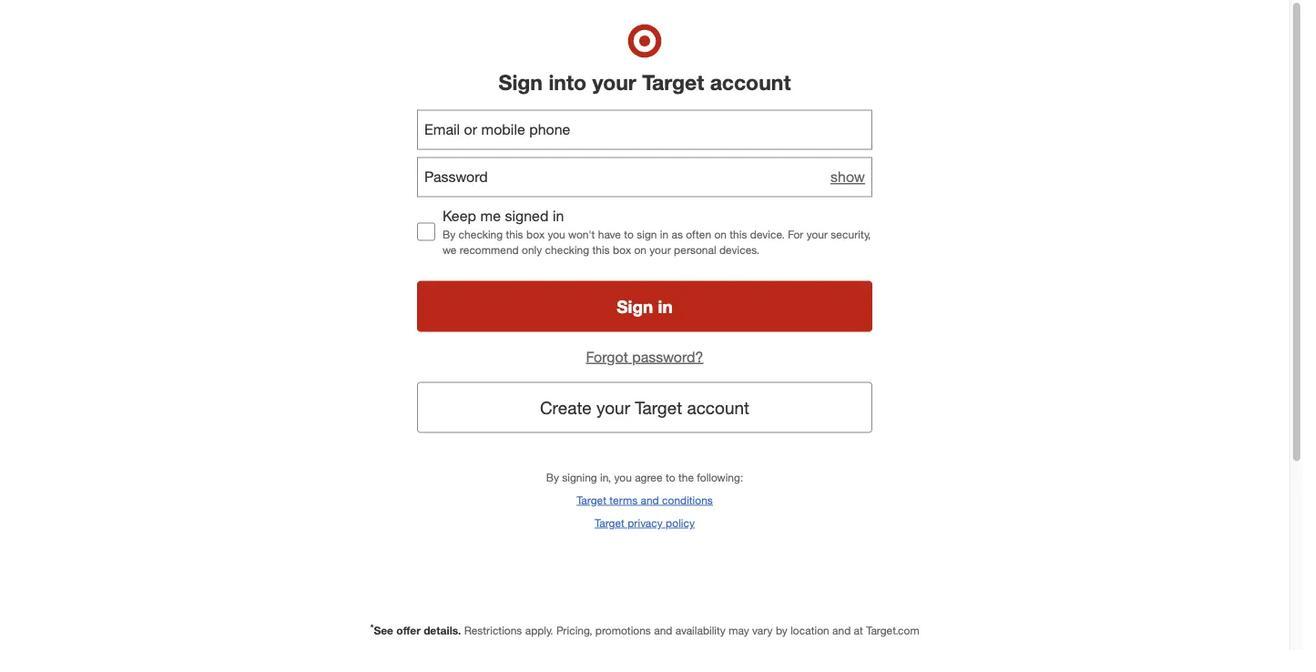 Task type: vqa. For each thing, say whether or not it's contained in the screenshot.
the topmost m-
no



Task type: locate. For each thing, give the bounding box(es) containing it.
on right often
[[715, 228, 727, 241]]

password?
[[632, 348, 704, 366]]

sign
[[499, 69, 543, 95], [617, 296, 653, 317]]

target
[[642, 69, 704, 95], [635, 397, 682, 418], [577, 493, 607, 507], [595, 516, 625, 530]]

and left availability
[[654, 624, 673, 638]]

in,
[[600, 470, 611, 484]]

following:
[[697, 470, 744, 484]]

for
[[788, 228, 804, 241]]

and left the at
[[833, 624, 851, 638]]

in right signed
[[553, 207, 564, 225]]

your
[[592, 69, 637, 95], [807, 228, 828, 241], [650, 243, 671, 257], [597, 397, 630, 418]]

0 vertical spatial to
[[624, 228, 634, 241]]

this
[[506, 228, 523, 241], [730, 228, 747, 241], [593, 243, 610, 257]]

0 vertical spatial box
[[526, 228, 545, 241]]

you
[[548, 228, 565, 241], [614, 470, 632, 484]]

sign inside button
[[617, 296, 653, 317]]

as
[[672, 228, 683, 241]]

sign for sign in
[[617, 296, 653, 317]]

sign for sign into your target account
[[499, 69, 543, 95]]

None text field
[[417, 110, 873, 150]]

0 vertical spatial by
[[443, 228, 456, 241]]

security,
[[831, 228, 871, 241]]

forgot
[[586, 348, 628, 366]]

0 horizontal spatial sign
[[499, 69, 543, 95]]

keep
[[443, 207, 476, 225]]

me
[[481, 207, 501, 225]]

vary
[[752, 624, 773, 638]]

1 vertical spatial sign
[[617, 296, 653, 317]]

this down have
[[593, 243, 610, 257]]

in
[[553, 207, 564, 225], [660, 228, 669, 241], [658, 296, 673, 317]]

box
[[526, 228, 545, 241], [613, 243, 631, 257]]

you left won't at the left top of the page
[[548, 228, 565, 241]]

to left the sign at the top of page
[[624, 228, 634, 241]]

by up we
[[443, 228, 456, 241]]

your right create
[[597, 397, 630, 418]]

1 vertical spatial account
[[687, 397, 750, 418]]

1 vertical spatial checking
[[545, 243, 590, 257]]

0 vertical spatial on
[[715, 228, 727, 241]]

0 horizontal spatial you
[[548, 228, 565, 241]]

target privacy policy link
[[595, 515, 695, 531]]

this down signed
[[506, 228, 523, 241]]

policy
[[666, 516, 695, 530]]

1 vertical spatial box
[[613, 243, 631, 257]]

this up devices.
[[730, 228, 747, 241]]

0 horizontal spatial by
[[443, 228, 456, 241]]

*
[[370, 622, 374, 633]]

terms
[[610, 493, 638, 507]]

0 horizontal spatial to
[[624, 228, 634, 241]]

box up only
[[526, 228, 545, 241]]

won't
[[568, 228, 595, 241]]

personal
[[674, 243, 717, 257]]

in left as
[[660, 228, 669, 241]]

create your target account
[[540, 397, 750, 418]]

1 horizontal spatial on
[[715, 228, 727, 241]]

box down have
[[613, 243, 631, 257]]

target terms and conditions link
[[577, 492, 713, 508]]

the
[[679, 470, 694, 484]]

show
[[831, 168, 865, 186]]

pricing,
[[556, 624, 593, 638]]

on
[[715, 228, 727, 241], [634, 243, 647, 257]]

sign left into
[[499, 69, 543, 95]]

promotions
[[596, 624, 651, 638]]

by left signing
[[546, 470, 559, 484]]

your inside button
[[597, 397, 630, 418]]

2 vertical spatial in
[[658, 296, 673, 317]]

you right in,
[[614, 470, 632, 484]]

into
[[549, 69, 587, 95]]

you inside keep me signed in by checking this box you won't have to sign in as often on this device. for your security, we recommend only checking this box on your personal devices.
[[548, 228, 565, 241]]

forgot password?
[[586, 348, 704, 366]]

* see offer details. restrictions apply. pricing, promotions and availability may vary by location and at target.com
[[370, 622, 920, 638]]

apply.
[[525, 624, 553, 638]]

1 vertical spatial on
[[634, 243, 647, 257]]

by inside keep me signed in by checking this box you won't have to sign in as often on this device. for your security, we recommend only checking this box on your personal devices.
[[443, 228, 456, 241]]

signed
[[505, 207, 549, 225]]

account inside button
[[687, 397, 750, 418]]

None checkbox
[[417, 223, 435, 241]]

have
[[598, 228, 621, 241]]

0 vertical spatial sign
[[499, 69, 543, 95]]

1 horizontal spatial to
[[666, 470, 676, 484]]

offer
[[397, 624, 421, 638]]

1 horizontal spatial sign
[[617, 296, 653, 317]]

by
[[443, 228, 456, 241], [546, 470, 559, 484]]

0 horizontal spatial on
[[634, 243, 647, 257]]

1 horizontal spatial you
[[614, 470, 632, 484]]

at
[[854, 624, 863, 638]]

create your target account button
[[417, 382, 873, 433]]

sign up forgot password?
[[617, 296, 653, 317]]

checking down won't at the left top of the page
[[545, 243, 590, 257]]

your right for
[[807, 228, 828, 241]]

None password field
[[417, 157, 873, 197]]

to left the
[[666, 470, 676, 484]]

1 vertical spatial by
[[546, 470, 559, 484]]

to
[[624, 228, 634, 241], [666, 470, 676, 484]]

on down the sign at the top of page
[[634, 243, 647, 257]]

in up password?
[[658, 296, 673, 317]]

and
[[641, 493, 659, 507], [654, 624, 673, 638], [833, 624, 851, 638]]

checking up recommend
[[459, 228, 503, 241]]

account
[[710, 69, 791, 95], [687, 397, 750, 418]]

checking
[[459, 228, 503, 241], [545, 243, 590, 257]]

0 horizontal spatial checking
[[459, 228, 503, 241]]

device.
[[750, 228, 785, 241]]

signing
[[562, 470, 597, 484]]

0 vertical spatial you
[[548, 228, 565, 241]]



Task type: describe. For each thing, give the bounding box(es) containing it.
your down the sign at the top of page
[[650, 243, 671, 257]]

0 vertical spatial checking
[[459, 228, 503, 241]]

keep me signed in by checking this box you won't have to sign in as often on this device. for your security, we recommend only checking this box on your personal devices.
[[443, 207, 871, 257]]

often
[[686, 228, 711, 241]]

0 vertical spatial account
[[710, 69, 791, 95]]

agree
[[635, 470, 663, 484]]

to inside keep me signed in by checking this box you won't have to sign in as often on this device. for your security, we recommend only checking this box on your personal devices.
[[624, 228, 634, 241]]

availability
[[676, 624, 726, 638]]

see
[[374, 624, 394, 638]]

location
[[791, 624, 830, 638]]

1 vertical spatial to
[[666, 470, 676, 484]]

in inside button
[[658, 296, 673, 317]]

create
[[540, 397, 592, 418]]

sign
[[637, 228, 657, 241]]

your right into
[[592, 69, 637, 95]]

by signing in, you agree to the following:
[[546, 470, 744, 484]]

privacy
[[628, 516, 663, 530]]

1 horizontal spatial box
[[613, 243, 631, 257]]

sign in
[[617, 296, 673, 317]]

sign in button
[[417, 281, 873, 332]]

details.
[[424, 624, 461, 638]]

1 vertical spatial in
[[660, 228, 669, 241]]

1 vertical spatial you
[[614, 470, 632, 484]]

and down agree
[[641, 493, 659, 507]]

devices.
[[720, 243, 760, 257]]

may
[[729, 624, 749, 638]]

2 horizontal spatial this
[[730, 228, 747, 241]]

show button
[[831, 167, 865, 188]]

target.com
[[866, 624, 920, 638]]

0 horizontal spatial this
[[506, 228, 523, 241]]

sign into your target account
[[499, 69, 791, 95]]

by
[[776, 624, 788, 638]]

0 horizontal spatial box
[[526, 228, 545, 241]]

1 horizontal spatial checking
[[545, 243, 590, 257]]

we
[[443, 243, 457, 257]]

forgot password? link
[[586, 348, 704, 366]]

target privacy policy
[[595, 516, 695, 530]]

restrictions
[[464, 624, 522, 638]]

recommend
[[460, 243, 519, 257]]

1 horizontal spatial this
[[593, 243, 610, 257]]

1 horizontal spatial by
[[546, 470, 559, 484]]

target inside button
[[635, 397, 682, 418]]

only
[[522, 243, 542, 257]]

conditions
[[662, 493, 713, 507]]

target terms and conditions
[[577, 493, 713, 507]]

0 vertical spatial in
[[553, 207, 564, 225]]



